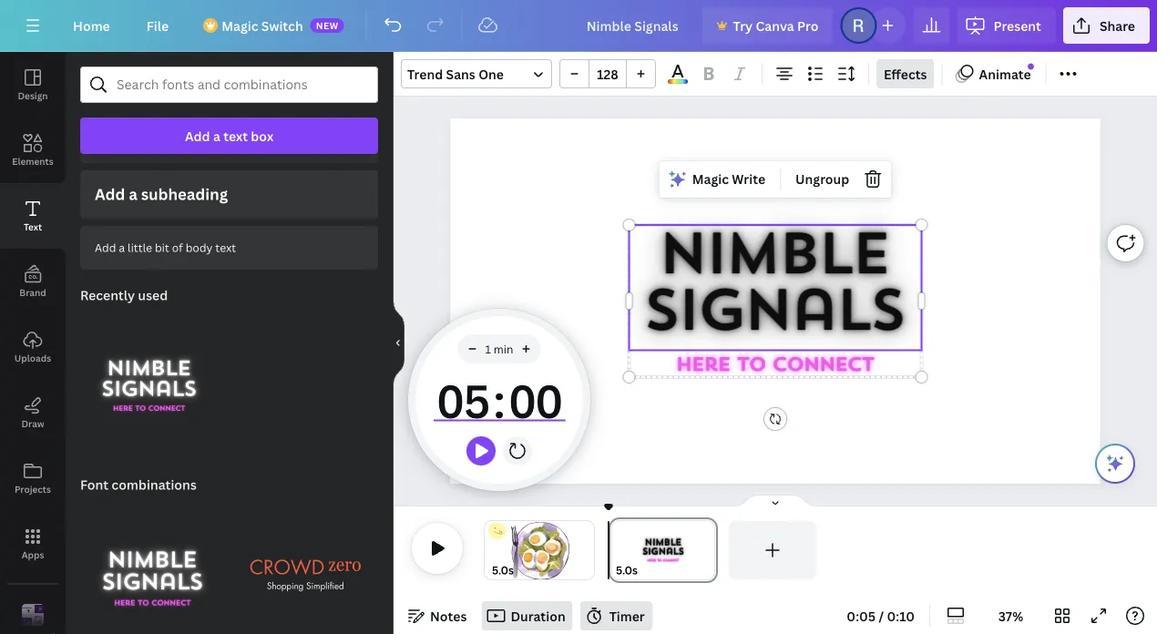 Task type: locate. For each thing, give the bounding box(es) containing it.
5.0s button up 'duration' button
[[492, 562, 514, 580]]

magic switch
[[222, 17, 303, 34]]

add inside the add a text box button
[[185, 127, 210, 145]]

1 vertical spatial magic
[[693, 171, 729, 188]]

uploads
[[14, 352, 51, 364]]

here
[[676, 356, 730, 376]]

2 5.0s from the left
[[616, 563, 638, 578]]

font combinations
[[80, 476, 197, 494]]

present button
[[958, 7, 1057, 44]]

1 vertical spatial add
[[95, 184, 125, 205]]

1 horizontal spatial trimming, start edge slider
[[609, 522, 625, 580]]

brand button
[[0, 249, 66, 315]]

Search fonts and combinations search field
[[117, 67, 342, 102]]

1 5.0s from the left
[[492, 563, 514, 578]]

trimming, end edge slider left page title text box
[[582, 522, 594, 580]]

recently
[[80, 287, 135, 304]]

file
[[147, 17, 169, 34]]

1 trimming, end edge slider from the left
[[582, 522, 594, 580]]

0 vertical spatial magic
[[222, 17, 258, 34]]

of
[[172, 240, 183, 255]]

one
[[479, 65, 504, 83]]

5.0s button
[[492, 562, 514, 580], [616, 562, 638, 580]]

add left little
[[95, 240, 116, 255]]

0 vertical spatial add
[[185, 127, 210, 145]]

share button
[[1064, 7, 1151, 44]]

1 vertical spatial text
[[215, 240, 236, 255]]

trimming, end edge slider
[[582, 522, 594, 580], [702, 522, 718, 580]]

/
[[879, 608, 885, 625]]

0 horizontal spatial trimming, start edge slider
[[485, 522, 498, 580]]

bit
[[155, 240, 169, 255]]

1 min
[[485, 341, 514, 356]]

brand
[[19, 286, 46, 299]]

duration
[[511, 608, 566, 625]]

trimming, start edge slider left page title text box
[[609, 522, 625, 580]]

animate button
[[950, 59, 1039, 88]]

box
[[251, 127, 274, 145]]

a inside "button"
[[129, 184, 138, 205]]

nimble signals
[[643, 230, 904, 345]]

trend
[[408, 65, 443, 83]]

add up subheading
[[185, 127, 210, 145]]

a for text
[[213, 127, 220, 145]]

try
[[734, 17, 753, 34]]

1
[[485, 341, 491, 356]]

notes
[[430, 608, 467, 625]]

add a little bit of body text
[[95, 240, 236, 255]]

apps
[[22, 549, 44, 561]]

2 vertical spatial a
[[119, 240, 125, 255]]

0 horizontal spatial 5.0s button
[[492, 562, 514, 580]]

add a subheading
[[95, 184, 228, 205]]

2 trimming, end edge slider from the left
[[702, 522, 718, 580]]

group
[[560, 59, 656, 88]]

share
[[1100, 17, 1136, 34]]

add inside add a subheading "button"
[[95, 184, 125, 205]]

magic
[[222, 17, 258, 34], [693, 171, 729, 188]]

add inside add a little bit of body text button
[[95, 240, 116, 255]]

5.0s up 'duration' button
[[492, 563, 514, 578]]

magic inside main menu bar
[[222, 17, 258, 34]]

0 vertical spatial text
[[224, 127, 248, 145]]

ungroup
[[796, 171, 850, 188]]

home
[[73, 17, 110, 34]]

a left little
[[119, 240, 125, 255]]

subheading
[[141, 184, 228, 205]]

0 horizontal spatial 5.0s
[[492, 563, 514, 578]]

05 : 00
[[436, 369, 562, 431]]

design
[[18, 89, 48, 102]]

1 horizontal spatial 5.0s
[[616, 563, 638, 578]]

5.0s left page title text box
[[616, 563, 638, 578]]

00 button
[[506, 364, 565, 437]]

Design title text field
[[572, 7, 695, 44]]

nimble
[[658, 230, 889, 288]]

trimming, start edge slider up 'duration' button
[[485, 522, 498, 580]]

1 5.0s button from the left
[[492, 562, 514, 580]]

canva
[[756, 17, 795, 34]]

a
[[213, 127, 220, 145], [129, 184, 138, 205], [119, 240, 125, 255]]

5.0s
[[492, 563, 514, 578], [616, 563, 638, 578]]

5.0s for 1st 5.0s button from the right
[[616, 563, 638, 578]]

05
[[436, 369, 490, 431]]

text right body
[[215, 240, 236, 255]]

magic left the switch
[[222, 17, 258, 34]]

trimming, start edge slider
[[485, 522, 498, 580], [609, 522, 625, 580]]

text left box
[[224, 127, 248, 145]]

canva assistant image
[[1105, 453, 1127, 475]]

timer containing 05
[[434, 364, 565, 437]]

0 horizontal spatial magic
[[222, 17, 258, 34]]

0 horizontal spatial a
[[119, 240, 125, 255]]

1 vertical spatial a
[[129, 184, 138, 205]]

combinations
[[112, 476, 197, 494]]

add
[[185, 127, 210, 145], [95, 184, 125, 205], [95, 240, 116, 255]]

projects button
[[0, 446, 66, 511]]

0 vertical spatial a
[[213, 127, 220, 145]]

magic left write
[[693, 171, 729, 188]]

5.0s for 2nd 5.0s button from the right
[[492, 563, 514, 578]]

add a little bit of body text button
[[80, 226, 378, 270]]

2 vertical spatial add
[[95, 240, 116, 255]]

2 horizontal spatial a
[[213, 127, 220, 145]]

text
[[224, 127, 248, 145], [215, 240, 236, 255]]

0:05
[[847, 608, 876, 625]]

magic inside button
[[693, 171, 729, 188]]

0 horizontal spatial trimming, end edge slider
[[582, 522, 594, 580]]

1 horizontal spatial 5.0s button
[[616, 562, 638, 580]]

Page title text field
[[646, 562, 653, 580]]

timer
[[434, 364, 565, 437]]

05 button
[[434, 364, 493, 437]]

5.0s button left page title text box
[[616, 562, 638, 580]]

hide pages image
[[732, 494, 820, 509]]

0:10
[[888, 608, 915, 625]]

elements
[[12, 155, 54, 167]]

1 horizontal spatial a
[[129, 184, 138, 205]]

trimming, end edge slider right page title text box
[[702, 522, 718, 580]]

magic for magic write
[[693, 171, 729, 188]]

1 horizontal spatial magic
[[693, 171, 729, 188]]

a left subheading
[[129, 184, 138, 205]]

draw
[[21, 418, 44, 430]]

2 trimming, start edge slider from the left
[[609, 522, 625, 580]]

a left box
[[213, 127, 220, 145]]

new
[[316, 19, 339, 31]]

here to connect
[[676, 356, 874, 376]]

apps button
[[0, 511, 66, 577]]

add left subheading
[[95, 184, 125, 205]]

magic write button
[[663, 165, 773, 194]]

1 horizontal spatial trimming, end edge slider
[[702, 522, 718, 580]]

00
[[509, 369, 562, 431]]

side panel tab list
[[0, 52, 66, 635]]



Task type: vqa. For each thing, say whether or not it's contained in the screenshot.
search box
no



Task type: describe. For each thing, give the bounding box(es) containing it.
add for add a text box
[[185, 127, 210, 145]]

trend sans one
[[408, 65, 504, 83]]

trimming, end edge slider for 1st trimming, start edge slider from the right
[[702, 522, 718, 580]]

37% button
[[982, 602, 1041, 631]]

2 5.0s button from the left
[[616, 562, 638, 580]]

little
[[128, 240, 152, 255]]

to
[[737, 356, 766, 376]]

projects
[[15, 483, 51, 496]]

used
[[138, 287, 168, 304]]

elements button
[[0, 118, 66, 183]]

try canva pro
[[734, 17, 819, 34]]

0:05 / 0:10
[[847, 608, 915, 625]]

add a subheading button
[[80, 170, 378, 219]]

add a text box
[[185, 127, 274, 145]]

recently used
[[80, 287, 168, 304]]

magic for magic switch
[[222, 17, 258, 34]]

min
[[494, 341, 514, 356]]

switch
[[261, 17, 303, 34]]

timer button
[[580, 602, 653, 631]]

text button
[[0, 183, 66, 249]]

trimming, end edge slider for 2nd trimming, start edge slider from right
[[582, 522, 594, 580]]

– – number field
[[595, 65, 621, 83]]

file button
[[132, 7, 183, 44]]

add a text box button
[[80, 118, 378, 154]]

new image
[[1029, 63, 1035, 70]]

font
[[80, 476, 109, 494]]

pro
[[798, 17, 819, 34]]

color range image
[[668, 80, 688, 84]]

home link
[[58, 7, 125, 44]]

body
[[186, 240, 213, 255]]

1 trimming, start edge slider from the left
[[485, 522, 498, 580]]

main menu bar
[[0, 0, 1158, 52]]

a for little
[[119, 240, 125, 255]]

magic write
[[693, 171, 766, 188]]

timer
[[610, 608, 645, 625]]

text
[[24, 221, 42, 233]]

effects
[[884, 65, 928, 83]]

ungroup button
[[789, 165, 857, 194]]

hide image
[[393, 299, 405, 387]]

a for subheading
[[129, 184, 138, 205]]

try canva pro button
[[703, 7, 834, 44]]

duration button
[[482, 602, 573, 631]]

draw button
[[0, 380, 66, 446]]

present
[[994, 17, 1042, 34]]

uploads button
[[0, 315, 66, 380]]

design button
[[0, 52, 66, 118]]

add for add a subheading
[[95, 184, 125, 205]]

signals
[[643, 287, 904, 345]]

write
[[732, 171, 766, 188]]

notes button
[[401, 602, 475, 631]]

37%
[[999, 608, 1024, 625]]

sans
[[446, 65, 476, 83]]

add for add a little bit of body text
[[95, 240, 116, 255]]

connect
[[773, 356, 874, 376]]

:
[[493, 369, 506, 431]]

trend sans one button
[[401, 59, 552, 88]]

effects button
[[877, 59, 935, 88]]

animate
[[980, 65, 1032, 83]]



